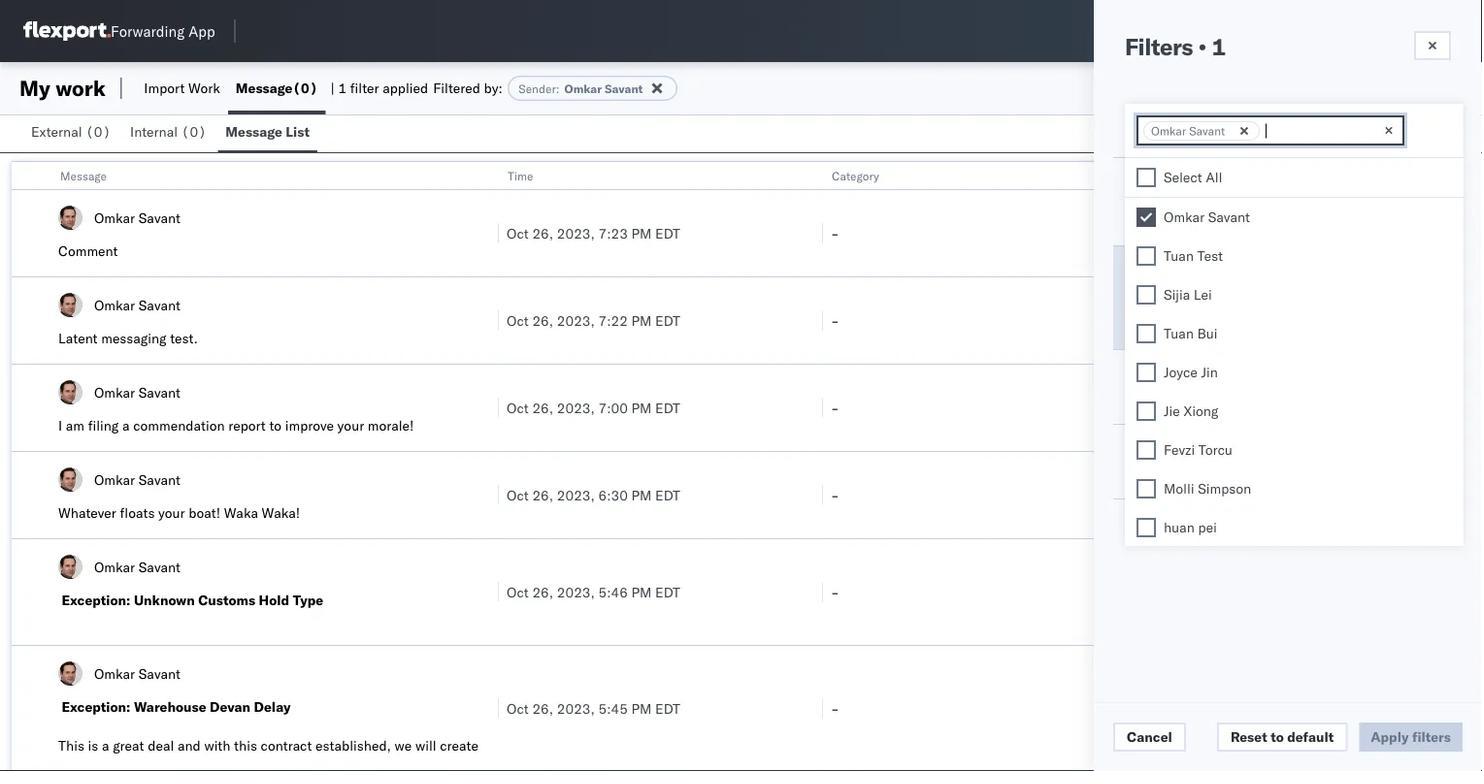 Task type: vqa. For each thing, say whether or not it's contained in the screenshot.
bottom to
yes



Task type: locate. For each thing, give the bounding box(es) containing it.
omkar savant down sijia lei
[[1146, 315, 1238, 331]]

5 flex- from the top
[[1155, 700, 1196, 717]]

latent messaging test.
[[58, 330, 198, 347]]

1 horizontal spatial (0)
[[181, 123, 207, 140]]

edt right 7:22
[[655, 312, 680, 329]]

flex- 458574 for oct 26, 2023, 5:45 pm edt
[[1155, 700, 1246, 717]]

1 flex- from the top
[[1155, 225, 1196, 242]]

omkar down select
[[1164, 209, 1205, 226]]

message for message (0)
[[236, 80, 293, 97]]

a right filing
[[122, 417, 130, 434]]

flex- down sijia
[[1155, 312, 1196, 329]]

omkar savant up warehouse
[[94, 665, 180, 682]]

your left morale!
[[337, 417, 364, 434]]

message up category
[[1266, 180, 1320, 197]]

oct left '5:45'
[[507, 700, 529, 717]]

by:
[[484, 80, 503, 97]]

4 oct from the top
[[507, 487, 529, 504]]

tuan left test
[[1164, 248, 1194, 265]]

message left type
[[1266, 116, 1320, 133]]

message for message type
[[1266, 116, 1320, 133]]

0 vertical spatial a
[[122, 417, 130, 434]]

tuan left bui
[[1164, 325, 1194, 342]]

select all
[[1164, 169, 1223, 186]]

2023, for 7:22
[[557, 312, 595, 329]]

5:46
[[598, 584, 628, 601]]

oct left 7:22
[[507, 312, 529, 329]]

0 horizontal spatial your
[[158, 505, 185, 522]]

1 vertical spatial type
[[293, 592, 323, 609]]

oct for oct 26, 2023, 7:23 pm edt
[[507, 225, 529, 242]]

1854269
[[1196, 399, 1255, 416]]

1 horizontal spatial sender
[[1125, 275, 1171, 292]]

2 edt from the top
[[655, 312, 680, 329]]

message down external (0) button
[[60, 168, 107, 183]]

pm right 7:22
[[631, 312, 652, 329]]

flex- up huan
[[1155, 487, 1196, 504]]

5 2023, from the top
[[557, 584, 595, 601]]

your left the boat!
[[158, 505, 185, 522]]

my work
[[19, 75, 106, 101]]

cancel
[[1127, 729, 1172, 746]]

2023, for 5:46
[[557, 584, 595, 601]]

1 horizontal spatial work
[[1199, 168, 1225, 183]]

forwarding app
[[111, 22, 215, 40]]

reset to default
[[1231, 729, 1334, 746]]

jie
[[1164, 403, 1180, 420]]

1 vertical spatial category
[[1125, 193, 1184, 210]]

2 oct from the top
[[507, 312, 529, 329]]

deal
[[148, 738, 174, 755]]

0 horizontal spatial (0)
[[86, 123, 111, 140]]

cancel button
[[1113, 723, 1186, 752]]

1366815
[[1196, 487, 1255, 504]]

26, for oct 26, 2023, 7:22 pm edt
[[532, 312, 553, 329]]

26, left '5:46'
[[532, 584, 553, 601]]

6 edt from the top
[[655, 700, 680, 717]]

your
[[337, 417, 364, 434], [158, 505, 185, 522]]

2 pm from the top
[[631, 312, 652, 329]]

sender right by:
[[519, 81, 556, 96]]

(0) right internal
[[181, 123, 207, 140]]

external (0) button
[[23, 115, 122, 152]]

1 horizontal spatial a
[[122, 417, 130, 434]]

flex- for oct 26, 2023, 7:22 pm edt
[[1155, 312, 1196, 329]]

filter
[[350, 80, 379, 97]]

5 26, from the top
[[532, 584, 553, 601]]

omkar up related
[[1151, 124, 1186, 138]]

to
[[269, 417, 282, 434], [1271, 729, 1284, 746]]

exception: left unknown
[[62, 592, 130, 609]]

pm right '5:46'
[[631, 584, 652, 601]]

(0) for message (0)
[[293, 80, 318, 97]]

1 vertical spatial sender
[[1125, 275, 1171, 292]]

message inside button
[[226, 123, 282, 140]]

26, left the '7:00'
[[532, 399, 553, 416]]

message type
[[1266, 116, 1350, 133]]

whatever
[[58, 505, 116, 522]]

commendation
[[133, 417, 225, 434]]

sender down tuan test
[[1125, 275, 1171, 292]]

2 vertical spatial flex- 458574
[[1155, 700, 1246, 717]]

exception: warehouse devan delay
[[62, 699, 291, 716]]

is
[[88, 738, 98, 755]]

list box
[[1125, 158, 1463, 772]]

edt for oct 26, 2023, 7:23 pm edt
[[655, 225, 680, 242]]

will
[[415, 738, 436, 755]]

import
[[144, 80, 185, 97]]

3 458574 from the top
[[1196, 700, 1246, 717]]

work for related
[[1199, 168, 1225, 183]]

waka!
[[262, 505, 300, 522]]

omkar savant up filing
[[94, 384, 180, 401]]

type up the select all
[[1185, 116, 1216, 133]]

3 flex- 458574 from the top
[[1155, 700, 1246, 717]]

pm for 5:45
[[631, 700, 652, 717]]

omkar savant up messaging
[[94, 297, 180, 314]]

flex- up cancel
[[1155, 700, 1196, 717]]

0 vertical spatial 458574
[[1196, 225, 1246, 242]]

filters
[[1125, 32, 1193, 61]]

4 flex- from the top
[[1155, 487, 1196, 504]]

3 flex- from the top
[[1155, 399, 1196, 416]]

0 vertical spatial sender
[[519, 81, 556, 96]]

458574 down lei
[[1196, 312, 1246, 329]]

my
[[19, 75, 50, 101]]

- for oct 26, 2023, 7:00 pm edt
[[831, 399, 839, 416]]

import work
[[144, 80, 220, 97]]

1
[[1212, 32, 1226, 61], [338, 80, 347, 97]]

time
[[508, 168, 533, 183]]

omkar savant for oct 26, 2023, 5:45 pm edt
[[94, 665, 180, 682]]

1 edt from the top
[[655, 225, 680, 242]]

we
[[395, 738, 412, 755]]

0 horizontal spatial a
[[102, 738, 109, 755]]

1 vertical spatial exception:
[[62, 699, 130, 716]]

4 2023, from the top
[[557, 487, 595, 504]]

4 - from the top
[[831, 487, 839, 504]]

omkar savant up floats
[[94, 471, 180, 488]]

edt right the '7:00'
[[655, 399, 680, 416]]

458574 for oct 26, 2023, 7:23 pm edt
[[1196, 225, 1246, 242]]

savant down lei
[[1193, 315, 1238, 331]]

26, for oct 26, 2023, 5:45 pm edt
[[532, 700, 553, 717]]

0 vertical spatial to
[[269, 417, 282, 434]]

:
[[556, 81, 560, 96]]

2 26, from the top
[[532, 312, 553, 329]]

jin
[[1201, 364, 1218, 381]]

2 - from the top
[[831, 312, 839, 329]]

(0)
[[293, 80, 318, 97], [86, 123, 111, 140], [181, 123, 207, 140]]

app
[[188, 22, 215, 40]]

a right is
[[102, 738, 109, 755]]

edt right '5:45'
[[655, 700, 680, 717]]

1 resize handle column header from the left
[[475, 162, 498, 772]]

edt right '5:46'
[[655, 584, 680, 601]]

26, left '5:45'
[[532, 700, 553, 717]]

(0) left | on the top of page
[[293, 80, 318, 97]]

work up external (0)
[[56, 75, 106, 101]]

message up related
[[1125, 116, 1182, 133]]

2 flex- from the top
[[1155, 312, 1196, 329]]

2023, left 6:30 in the left of the page
[[557, 487, 595, 504]]

0 vertical spatial 1
[[1212, 32, 1226, 61]]

omkar savant inside button
[[1146, 315, 1238, 331]]

2 vertical spatial 458574
[[1196, 700, 1246, 717]]

comment
[[58, 243, 118, 260]]

None checkbox
[[1137, 168, 1156, 187], [1137, 208, 1156, 227], [1137, 480, 1156, 499], [1137, 168, 1156, 187], [1137, 208, 1156, 227], [1137, 480, 1156, 499]]

458574 for oct 26, 2023, 7:22 pm edt
[[1196, 312, 1246, 329]]

6 oct from the top
[[507, 700, 529, 717]]

0 vertical spatial category
[[832, 168, 879, 183]]

morale!
[[368, 417, 414, 434]]

2 resize handle column header from the left
[[799, 162, 822, 772]]

message left list
[[226, 123, 282, 140]]

2023, for 5:45
[[557, 700, 595, 717]]

customs
[[198, 592, 255, 609]]

to right report
[[269, 417, 282, 434]]

omkar savant up comment
[[94, 209, 180, 226]]

2023, left the 7:23 on the left top of page
[[557, 225, 595, 242]]

pm right '5:45'
[[631, 700, 652, 717]]

5 - from the top
[[831, 584, 839, 601]]

2 458574 from the top
[[1196, 312, 1246, 329]]

edt for oct 26, 2023, 7:00 pm edt
[[655, 399, 680, 416]]

savant up warehouse
[[139, 665, 180, 682]]

exception: for exception: warehouse devan delay
[[62, 699, 130, 716]]

internal
[[130, 123, 178, 140]]

message inside message classification category
[[1266, 180, 1320, 197]]

tuan for tuan bui
[[1164, 325, 1194, 342]]

5 edt from the top
[[655, 584, 680, 601]]

458574
[[1196, 225, 1246, 242], [1196, 312, 1246, 329], [1196, 700, 1246, 717]]

edt for oct 26, 2023, 5:45 pm edt
[[655, 700, 680, 717]]

- for oct 26, 2023, 7:23 pm edt
[[831, 225, 839, 242]]

oct left 6:30 in the left of the page
[[507, 487, 529, 504]]

4 edt from the top
[[655, 487, 680, 504]]

floats
[[120, 505, 155, 522]]

jie xiong
[[1164, 403, 1219, 420]]

pm right the '7:00'
[[631, 399, 652, 416]]

1 horizontal spatial type
[[1185, 116, 1216, 133]]

1 458574 from the top
[[1196, 225, 1246, 242]]

5 pm from the top
[[631, 584, 652, 601]]

flex- 458574 for oct 26, 2023, 7:23 pm edt
[[1155, 225, 1246, 242]]

2 tuan from the top
[[1164, 325, 1194, 342]]

omkar savant for oct 26, 2023, 7:22 pm edt
[[94, 297, 180, 314]]

edt right 6:30 in the left of the page
[[655, 487, 680, 504]]

6 2023, from the top
[[557, 700, 595, 717]]

0 vertical spatial flex- 458574
[[1155, 225, 1246, 242]]

1 exception: from the top
[[62, 592, 130, 609]]

1 vertical spatial your
[[158, 505, 185, 522]]

work
[[56, 75, 106, 101], [1199, 168, 1225, 183]]

created date
[[1125, 453, 1211, 470]]

0 horizontal spatial sender
[[519, 81, 556, 96]]

a
[[122, 417, 130, 434], [102, 738, 109, 755]]

0 vertical spatial exception:
[[62, 592, 130, 609]]

4 pm from the top
[[631, 487, 652, 504]]

6:30
[[598, 487, 628, 504]]

oct
[[507, 225, 529, 242], [507, 312, 529, 329], [507, 399, 529, 416], [507, 487, 529, 504], [507, 584, 529, 601], [507, 700, 529, 717]]

3 2023, from the top
[[557, 399, 595, 416]]

1 vertical spatial tuan
[[1164, 325, 1194, 342]]

category
[[832, 168, 879, 183], [1125, 193, 1184, 210]]

None text field
[[1264, 122, 1283, 139]]

1 - from the top
[[831, 225, 839, 242]]

i am filing a commendation report to improve your morale!
[[58, 417, 414, 434]]

2 2023, from the top
[[557, 312, 595, 329]]

oct left '5:46'
[[507, 584, 529, 601]]

3 resize handle column header from the left
[[1123, 162, 1146, 772]]

26, down time on the left top of the page
[[532, 225, 553, 242]]

omkar savant up unknown
[[94, 559, 180, 576]]

2023, left '5:45'
[[557, 700, 595, 717]]

classification
[[1266, 193, 1348, 210]]

1 vertical spatial 458574
[[1196, 312, 1246, 329]]

savant up test.
[[139, 297, 180, 314]]

458574 up test
[[1196, 225, 1246, 242]]

- for oct 26, 2023, 5:45 pm edt
[[831, 700, 839, 717]]

6 - from the top
[[831, 700, 839, 717]]

7:00
[[598, 399, 628, 416]]

1 26, from the top
[[532, 225, 553, 242]]

5:45
[[598, 700, 628, 717]]

458574 up reset
[[1196, 700, 1246, 717]]

4 26, from the top
[[532, 487, 553, 504]]

1 right •
[[1212, 32, 1226, 61]]

bui
[[1197, 325, 1218, 342]]

0 vertical spatial tuan
[[1164, 248, 1194, 265]]

omkar savant for oct 26, 2023, 7:00 pm edt
[[94, 384, 180, 401]]

5 oct from the top
[[507, 584, 529, 601]]

omkar down sijia
[[1146, 315, 1190, 331]]

0 horizontal spatial work
[[56, 75, 106, 101]]

this is a great deal and with this contract established, we will create
[[58, 738, 479, 755]]

omkar savant for oct 26, 2023, 7:23 pm edt
[[94, 209, 180, 226]]

None checkbox
[[1137, 247, 1156, 266], [1137, 285, 1156, 305], [1137, 324, 1156, 344], [1137, 363, 1156, 382], [1137, 402, 1156, 421], [1137, 441, 1156, 460], [1137, 518, 1156, 538], [1137, 247, 1156, 266], [1137, 285, 1156, 305], [1137, 324, 1156, 344], [1137, 363, 1156, 382], [1137, 402, 1156, 421], [1137, 441, 1156, 460], [1137, 518, 1156, 538]]

2023, left the '7:00'
[[557, 399, 595, 416]]

oct 26, 2023, 7:23 pm edt
[[507, 225, 680, 242]]

3 26, from the top
[[532, 399, 553, 416]]

test.
[[170, 330, 198, 347]]

omkar savant
[[1151, 124, 1225, 138], [1164, 209, 1250, 226], [94, 209, 180, 226], [94, 297, 180, 314], [1146, 315, 1238, 331], [94, 384, 180, 401], [94, 471, 180, 488], [94, 559, 180, 576], [94, 665, 180, 682]]

message for message
[[60, 168, 107, 183]]

6 26, from the top
[[532, 700, 553, 717]]

flex- 458574 up tuan test
[[1155, 225, 1246, 242]]

1 tuan from the top
[[1164, 248, 1194, 265]]

1 horizontal spatial your
[[337, 417, 364, 434]]

message list
[[226, 123, 310, 140]]

26, left 6:30 in the left of the page
[[532, 487, 553, 504]]

1 oct from the top
[[507, 225, 529, 242]]

2 flex- 458574 from the top
[[1155, 312, 1246, 329]]

flex- down shipment
[[1155, 399, 1196, 416]]

- for oct 26, 2023, 5:46 pm edt
[[831, 584, 839, 601]]

internal (0)
[[130, 123, 207, 140]]

flex- up tuan test
[[1155, 225, 1196, 242]]

great
[[113, 738, 144, 755]]

message up message list
[[236, 80, 293, 97]]

exception:
[[62, 592, 130, 609], [62, 699, 130, 716]]

(0) for external (0)
[[86, 123, 111, 140]]

omkar up comment
[[94, 209, 135, 226]]

1 right | on the top of page
[[338, 80, 347, 97]]

26, left 7:22
[[532, 312, 553, 329]]

resize handle column header
[[475, 162, 498, 772], [799, 162, 822, 772], [1123, 162, 1146, 772], [1447, 162, 1471, 772]]

0 vertical spatial your
[[337, 417, 364, 434]]

6 pm from the top
[[631, 700, 652, 717]]

(0) for internal (0)
[[181, 123, 207, 140]]

2023, left '5:46'
[[557, 584, 595, 601]]

26, for oct 26, 2023, 7:00 pm edt
[[532, 399, 553, 416]]

0 horizontal spatial 1
[[338, 80, 347, 97]]

sender for sender : omkar savant
[[519, 81, 556, 96]]

work right related
[[1199, 168, 1225, 183]]

savant
[[605, 81, 643, 96], [1189, 124, 1225, 138], [1208, 209, 1250, 226], [139, 209, 180, 226], [139, 297, 180, 314], [1193, 315, 1238, 331], [139, 384, 180, 401], [139, 471, 180, 488], [139, 559, 180, 576], [139, 665, 180, 682]]

all
[[1206, 169, 1223, 186]]

to right reset
[[1271, 729, 1284, 746]]

1 horizontal spatial to
[[1271, 729, 1284, 746]]

filters • 1
[[1125, 32, 1226, 61]]

3 edt from the top
[[655, 399, 680, 416]]

savant inside button
[[1193, 315, 1238, 331]]

type right hold
[[293, 592, 323, 609]]

omkar savant up related
[[1151, 124, 1225, 138]]

unknown
[[134, 592, 195, 609]]

flex- 458574 down lei
[[1155, 312, 1246, 329]]

flex- 458574 up reset
[[1155, 700, 1246, 717]]

1 pm from the top
[[631, 225, 652, 242]]

1 flex- 458574 from the top
[[1155, 225, 1246, 242]]

oct left the '7:00'
[[507, 399, 529, 416]]

work
[[188, 80, 220, 97]]

3 - from the top
[[831, 399, 839, 416]]

oct down time on the left top of the page
[[507, 225, 529, 242]]

1 vertical spatial work
[[1199, 168, 1225, 183]]

2023, left 7:22
[[557, 312, 595, 329]]

(0) right the external
[[86, 123, 111, 140]]

savant up whatever floats your boat! waka waka! on the bottom of the page
[[139, 471, 180, 488]]

exception: up is
[[62, 699, 130, 716]]

joyce jin
[[1164, 364, 1218, 381]]

pm right 6:30 in the left of the page
[[631, 487, 652, 504]]

2023, for 6:30
[[557, 487, 595, 504]]

0 horizontal spatial to
[[269, 417, 282, 434]]

molli
[[1164, 480, 1195, 497]]

devan
[[210, 699, 251, 716]]

2 horizontal spatial (0)
[[293, 80, 318, 97]]

omkar up floats
[[94, 471, 135, 488]]

with
[[204, 738, 231, 755]]

3 oct from the top
[[507, 399, 529, 416]]

edt right the 7:23 on the left top of page
[[655, 225, 680, 242]]

0 vertical spatial work
[[56, 75, 106, 101]]

4 resize handle column header from the left
[[1447, 162, 1471, 772]]

1 2023, from the top
[[557, 225, 595, 242]]

omkar savant for oct 26, 2023, 5:46 pm edt
[[94, 559, 180, 576]]

1 vertical spatial to
[[1271, 729, 1284, 746]]

omkar up warehouse
[[94, 665, 135, 682]]

fevzi
[[1164, 442, 1195, 459]]

pm for 6:30
[[631, 487, 652, 504]]

tuan test
[[1164, 248, 1223, 265]]

pm right the 7:23 on the left top of page
[[631, 225, 652, 242]]

0 horizontal spatial type
[[293, 592, 323, 609]]

3 pm from the top
[[631, 399, 652, 416]]

1 horizontal spatial 1
[[1212, 32, 1226, 61]]

1 vertical spatial flex- 458574
[[1155, 312, 1246, 329]]

2 exception: from the top
[[62, 699, 130, 716]]

- for oct 26, 2023, 7:22 pm edt
[[831, 312, 839, 329]]



Task type: describe. For each thing, give the bounding box(es) containing it.
omkar up filing
[[94, 384, 135, 401]]

| 1 filter applied filtered by:
[[330, 80, 503, 97]]

message (0)
[[236, 80, 318, 97]]

latent
[[58, 330, 98, 347]]

edt for oct 26, 2023, 6:30 pm edt
[[655, 487, 680, 504]]

flex- 1854269
[[1155, 399, 1255, 416]]

26, for oct 26, 2023, 5:46 pm edt
[[532, 584, 553, 601]]

related
[[1156, 168, 1196, 183]]

reset
[[1231, 729, 1267, 746]]

oct for oct 26, 2023, 5:45 pm edt
[[507, 700, 529, 717]]

0 vertical spatial type
[[1185, 116, 1216, 133]]

oct 26, 2023, 6:30 pm edt
[[507, 487, 680, 504]]

2023, for 7:23
[[557, 225, 595, 242]]

1 vertical spatial a
[[102, 738, 109, 755]]

oct for oct 26, 2023, 7:22 pm edt
[[507, 312, 529, 329]]

message for message classification category
[[1266, 180, 1320, 197]]

huan
[[1164, 519, 1195, 536]]

lei
[[1194, 286, 1212, 303]]

26, for oct 26, 2023, 7:23 pm edt
[[532, 225, 553, 242]]

work for my
[[56, 75, 106, 101]]

- for oct 26, 2023, 6:30 pm edt
[[831, 487, 839, 504]]

date
[[1180, 453, 1211, 470]]

pei
[[1198, 519, 1217, 536]]

|
[[330, 80, 335, 97]]

contract
[[261, 738, 312, 755]]

sender for sender
[[1125, 275, 1171, 292]]

savant up unknown
[[139, 559, 180, 576]]

2023, for 7:00
[[557, 399, 595, 416]]

simpson
[[1198, 480, 1251, 497]]

list
[[286, 123, 310, 140]]

flexport. image
[[23, 21, 111, 41]]

exception: for exception: unknown customs hold type
[[62, 592, 130, 609]]

tuan bui
[[1164, 325, 1218, 342]]

458574 for oct 26, 2023, 5:45 pm edt
[[1196, 700, 1246, 717]]

resize handle column header for related work item/shipment
[[1447, 162, 1471, 772]]

list box containing select all
[[1125, 158, 1463, 772]]

filtered
[[433, 80, 480, 97]]

oct for oct 26, 2023, 7:00 pm edt
[[507, 399, 529, 416]]

test
[[1197, 248, 1223, 265]]

edt for oct 26, 2023, 5:46 pm edt
[[655, 584, 680, 601]]

1 horizontal spatial category
[[1125, 193, 1184, 210]]

message type
[[1125, 116, 1216, 133]]

filing
[[88, 417, 119, 434]]

savant down internal (0) button
[[139, 209, 180, 226]]

i
[[58, 417, 62, 434]]

message for message list
[[226, 123, 282, 140]]

pm for 7:23
[[631, 225, 652, 242]]

import work button
[[136, 62, 228, 115]]

reset to default button
[[1217, 723, 1348, 752]]

this
[[58, 738, 84, 755]]

omkar savant for oct 26, 2023, 6:30 pm edt
[[94, 471, 180, 488]]

resize handle column header for message
[[475, 162, 498, 772]]

item/shipment
[[1228, 168, 1307, 183]]

tuan for tuan test
[[1164, 248, 1194, 265]]

molli simpson
[[1164, 480, 1251, 497]]

exception: unknown customs hold type
[[62, 592, 323, 609]]

flex- for oct 26, 2023, 7:00 pm edt
[[1155, 399, 1196, 416]]

oct 26, 2023, 5:45 pm edt
[[507, 700, 680, 717]]

whatever floats your boat! waka waka!
[[58, 505, 300, 522]]

this
[[234, 738, 257, 755]]

to inside button
[[1271, 729, 1284, 746]]

default
[[1287, 729, 1334, 746]]

omkar right :
[[564, 81, 602, 96]]

related work item/shipment
[[1156, 168, 1307, 183]]

sijia lei
[[1164, 286, 1212, 303]]

message for message type
[[1125, 116, 1182, 133]]

create
[[440, 738, 479, 755]]

boat!
[[189, 505, 220, 522]]

Search Shipments (/) text field
[[1110, 17, 1298, 46]]

omkar down floats
[[94, 559, 135, 576]]

created
[[1125, 453, 1177, 470]]

and
[[178, 738, 201, 755]]

omkar savant button
[[1125, 309, 1451, 338]]

am
[[66, 417, 84, 434]]

type
[[1324, 116, 1350, 133]]

0 horizontal spatial category
[[832, 168, 879, 183]]

•
[[1198, 32, 1207, 61]]

sijia
[[1164, 286, 1190, 303]]

savant right :
[[605, 81, 643, 96]]

sender : omkar savant
[[519, 81, 643, 96]]

oct for oct 26, 2023, 5:46 pm edt
[[507, 584, 529, 601]]

joyce
[[1164, 364, 1198, 381]]

report
[[228, 417, 266, 434]]

26, for oct 26, 2023, 6:30 pm edt
[[532, 487, 553, 504]]

pm for 7:22
[[631, 312, 652, 329]]

shipment
[[1125, 379, 1187, 396]]

savant up commendation
[[139, 384, 180, 401]]

hold
[[259, 592, 289, 609]]

fevzi torcu
[[1164, 442, 1233, 459]]

flex- 458574 for oct 26, 2023, 7:22 pm edt
[[1155, 312, 1246, 329]]

message list button
[[218, 115, 317, 152]]

established,
[[316, 738, 391, 755]]

applied
[[383, 80, 428, 97]]

pm for 7:00
[[631, 399, 652, 416]]

savant down related work item/shipment
[[1208, 209, 1250, 226]]

pm for 5:46
[[631, 584, 652, 601]]

resize handle column header for time
[[799, 162, 822, 772]]

oct 26, 2023, 7:00 pm edt
[[507, 399, 680, 416]]

omkar inside button
[[1146, 315, 1190, 331]]

flex- for oct 26, 2023, 5:45 pm edt
[[1155, 700, 1196, 717]]

delay
[[254, 699, 291, 716]]

savant up the all
[[1189, 124, 1225, 138]]

select
[[1164, 169, 1202, 186]]

omkar savant up test
[[1164, 209, 1250, 226]]

resize handle column header for category
[[1123, 162, 1146, 772]]

flex- for oct 26, 2023, 7:23 pm edt
[[1155, 225, 1196, 242]]

edt for oct 26, 2023, 7:22 pm edt
[[655, 312, 680, 329]]

huan pei
[[1164, 519, 1217, 536]]

forwarding app link
[[23, 21, 215, 41]]

external (0)
[[31, 123, 111, 140]]

flex- for oct 26, 2023, 6:30 pm edt
[[1155, 487, 1196, 504]]

torcu
[[1199, 442, 1233, 459]]

omkar inside list box
[[1164, 209, 1205, 226]]

message classification category
[[1266, 180, 1348, 224]]

xiong
[[1184, 403, 1219, 420]]

messaging
[[101, 330, 166, 347]]

oct for oct 26, 2023, 6:30 pm edt
[[507, 487, 529, 504]]

omkar up latent messaging test.
[[94, 297, 135, 314]]

7:22
[[598, 312, 628, 329]]

1 vertical spatial 1
[[338, 80, 347, 97]]



